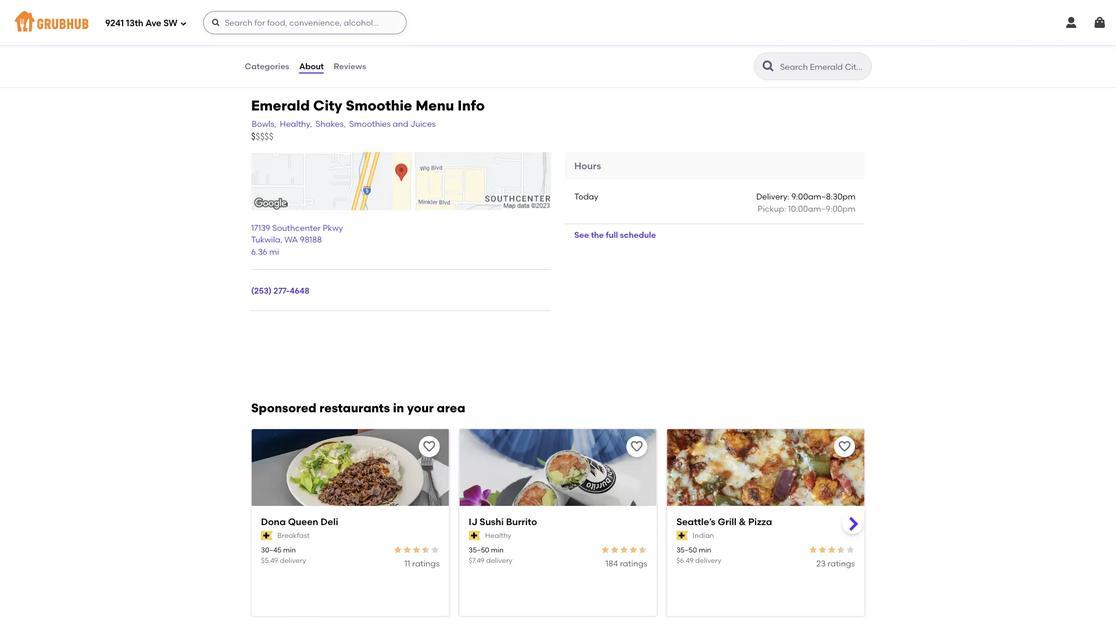 Task type: vqa. For each thing, say whether or not it's contained in the screenshot.
P
no



Task type: locate. For each thing, give the bounding box(es) containing it.
2 35–50 from the left
[[677, 546, 697, 554]]

dona queen deli
[[261, 516, 338, 527]]

min inside 35–50 min $6.49 delivery
[[699, 546, 712, 554]]

save this restaurant button for seattle's grill & pizza
[[835, 436, 856, 457]]

35–50 inside 35–50 min $6.49 delivery
[[677, 546, 697, 554]]

ratings right 23
[[828, 558, 856, 568]]

1 horizontal spatial save this restaurant button
[[627, 436, 648, 457]]

13th
[[126, 18, 143, 29]]

delivery right $7.49 at the left bottom of page
[[486, 556, 513, 564]]

ratings right 11
[[412, 558, 440, 568]]

3 save this restaurant button from the left
[[835, 436, 856, 457]]

emerald city smoothie menu info
[[251, 97, 485, 114]]

2 delivery from the left
[[486, 556, 513, 564]]

2 ratings from the left
[[620, 558, 648, 568]]

,
[[280, 235, 283, 245]]

dona
[[261, 516, 286, 527]]

Search for food, convenience, alcohol... search field
[[203, 11, 407, 34]]

35–50 min $7.49 delivery
[[469, 546, 513, 564]]

dona queen deli logo image
[[252, 429, 449, 527]]

35–50 up $6.49
[[677, 546, 697, 554]]

subscription pass image for dona
[[261, 531, 273, 540]]

and
[[393, 119, 409, 129]]

delivery for queen
[[280, 556, 306, 564]]

save this restaurant image
[[422, 440, 436, 454], [630, 440, 644, 454]]

schedule
[[620, 230, 656, 240]]

min down healthy
[[491, 546, 504, 554]]

min inside 35–50 min $7.49 delivery
[[491, 546, 504, 554]]

healthy,
[[280, 119, 312, 129]]

see
[[575, 230, 589, 240]]

$
[[251, 131, 256, 142]]

1 horizontal spatial svg image
[[1093, 16, 1107, 30]]

2 horizontal spatial ratings
[[828, 558, 856, 568]]

ratings for ij sushi burrito
[[620, 558, 648, 568]]

2 horizontal spatial delivery
[[696, 556, 722, 564]]

11 ratings
[[405, 558, 440, 568]]

svg image
[[211, 18, 221, 27], [180, 20, 187, 27]]

subscription pass image
[[261, 531, 273, 540], [677, 531, 689, 540]]

delivery
[[280, 556, 306, 564], [486, 556, 513, 564], [696, 556, 722, 564]]

0 horizontal spatial 35–50
[[469, 546, 490, 554]]

seattle's grill & pizza link
[[677, 515, 856, 528]]

1 save this restaurant image from the left
[[422, 440, 436, 454]]

seattle's grill & pizza
[[677, 516, 773, 527]]

35–50
[[469, 546, 490, 554], [677, 546, 697, 554]]

2 min from the left
[[491, 546, 504, 554]]

min down breakfast
[[283, 546, 296, 554]]

3 min from the left
[[699, 546, 712, 554]]

delivery right $5.49
[[280, 556, 306, 564]]

subscription pass image down seattle's
[[677, 531, 689, 540]]

ij sushi burrito
[[469, 516, 537, 527]]

$7.49
[[469, 556, 485, 564]]

11
[[405, 558, 410, 568]]

delivery right $6.49
[[696, 556, 722, 564]]

23 ratings
[[817, 558, 856, 568]]

pickup: 10:00am–9:00pm
[[758, 204, 856, 213]]

smoothies
[[349, 119, 391, 129]]

(253)
[[251, 286, 272, 295]]

ij sushi burrito link
[[469, 515, 648, 528]]

0 horizontal spatial save this restaurant button
[[419, 436, 440, 457]]

delivery inside 35–50 min $7.49 delivery
[[486, 556, 513, 564]]

subscription pass image up 30–45
[[261, 531, 273, 540]]

184 ratings
[[606, 558, 648, 568]]

0 horizontal spatial ratings
[[412, 558, 440, 568]]

35–50 inside 35–50 min $7.49 delivery
[[469, 546, 490, 554]]

save this restaurant image for ij sushi burrito
[[630, 440, 644, 454]]

categories button
[[244, 45, 290, 87]]

30–45 min $5.49 delivery
[[261, 546, 306, 564]]

1 save this restaurant button from the left
[[419, 436, 440, 457]]

sushi
[[480, 516, 504, 527]]

ij sushi burrito logo image
[[460, 429, 657, 527]]

deli
[[321, 516, 338, 527]]

$6.49
[[677, 556, 694, 564]]

full
[[606, 230, 618, 240]]

pizza
[[749, 516, 773, 527]]

1 horizontal spatial svg image
[[211, 18, 221, 27]]

2 horizontal spatial save this restaurant button
[[835, 436, 856, 457]]

star icon image
[[393, 545, 403, 555], [403, 545, 412, 555], [412, 545, 421, 555], [421, 545, 431, 555], [421, 545, 431, 555], [431, 545, 440, 555], [601, 545, 610, 555], [610, 545, 620, 555], [620, 545, 629, 555], [629, 545, 638, 555], [638, 545, 648, 555], [638, 545, 648, 555], [809, 545, 818, 555], [818, 545, 828, 555], [828, 545, 837, 555], [837, 545, 846, 555], [837, 545, 846, 555], [846, 545, 856, 555]]

smoothie
[[346, 97, 412, 114]]

shakes, button
[[315, 117, 346, 130]]

restaurants
[[320, 401, 390, 415]]

1 horizontal spatial delivery
[[486, 556, 513, 564]]

about
[[299, 61, 324, 71]]

1 horizontal spatial min
[[491, 546, 504, 554]]

3 delivery from the left
[[696, 556, 722, 564]]

1 delivery from the left
[[280, 556, 306, 564]]

1 horizontal spatial save this restaurant image
[[630, 440, 644, 454]]

&
[[739, 516, 746, 527]]

the
[[591, 230, 604, 240]]

pickup:
[[758, 204, 787, 213]]

Search Emerald City Smoothie search field
[[779, 61, 868, 72]]

35–50 min $6.49 delivery
[[677, 546, 722, 564]]

delivery:
[[757, 192, 790, 202]]

$5.49
[[261, 556, 278, 564]]

reviews
[[334, 61, 366, 71]]

1 min from the left
[[283, 546, 296, 554]]

today
[[575, 192, 599, 202]]

17139
[[251, 223, 270, 233]]

35–50 up $7.49 at the left bottom of page
[[469, 546, 490, 554]]

save this restaurant image
[[838, 440, 852, 454]]

svg image
[[1065, 16, 1079, 30], [1093, 16, 1107, 30]]

2 horizontal spatial min
[[699, 546, 712, 554]]

2 save this restaurant button from the left
[[627, 436, 648, 457]]

smoothies and juices button
[[349, 117, 437, 130]]

1 horizontal spatial ratings
[[620, 558, 648, 568]]

see the full schedule button
[[565, 224, 666, 245]]

search icon image
[[762, 59, 776, 73]]

delivery inside 35–50 min $6.49 delivery
[[696, 556, 722, 564]]

1 svg image from the left
[[1065, 16, 1079, 30]]

save this restaurant button
[[419, 436, 440, 457], [627, 436, 648, 457], [835, 436, 856, 457]]

emerald
[[251, 97, 310, 114]]

1 subscription pass image from the left
[[261, 531, 273, 540]]

min inside 30–45 min $5.49 delivery
[[283, 546, 296, 554]]

seattle's grill & pizza logo image
[[667, 429, 865, 527]]

see the full schedule
[[575, 230, 656, 240]]

10:00am–9:00pm
[[789, 204, 856, 213]]

0 horizontal spatial svg image
[[1065, 16, 1079, 30]]

min for queen
[[283, 546, 296, 554]]

ratings
[[412, 558, 440, 568], [620, 558, 648, 568], [828, 558, 856, 568]]

min
[[283, 546, 296, 554], [491, 546, 504, 554], [699, 546, 712, 554]]

pkwy
[[323, 223, 343, 233]]

0 horizontal spatial save this restaurant image
[[422, 440, 436, 454]]

ratings for dona queen deli
[[412, 558, 440, 568]]

184
[[606, 558, 618, 568]]

delivery inside 30–45 min $5.49 delivery
[[280, 556, 306, 564]]

0 horizontal spatial svg image
[[180, 20, 187, 27]]

9:00am–8:30pm
[[792, 192, 856, 202]]

min down indian
[[699, 546, 712, 554]]

subscription pass image for seattle's
[[677, 531, 689, 540]]

grill
[[718, 516, 737, 527]]

mi
[[269, 247, 279, 256]]

2 save this restaurant image from the left
[[630, 440, 644, 454]]

delivery for sushi
[[486, 556, 513, 564]]

0 horizontal spatial min
[[283, 546, 296, 554]]

categories
[[245, 61, 289, 71]]

(253) 277-4648 button
[[251, 285, 310, 296]]

1 ratings from the left
[[412, 558, 440, 568]]

ratings right 184
[[620, 558, 648, 568]]

35–50 for seattle's
[[677, 546, 697, 554]]

2 subscription pass image from the left
[[677, 531, 689, 540]]

0 horizontal spatial delivery
[[280, 556, 306, 564]]

1 horizontal spatial 35–50
[[677, 546, 697, 554]]

sponsored
[[251, 401, 317, 415]]

1 35–50 from the left
[[469, 546, 490, 554]]

1 horizontal spatial subscription pass image
[[677, 531, 689, 540]]

0 horizontal spatial subscription pass image
[[261, 531, 273, 540]]

3 ratings from the left
[[828, 558, 856, 568]]



Task type: describe. For each thing, give the bounding box(es) containing it.
6.36
[[251, 247, 268, 256]]

ij
[[469, 516, 478, 527]]

min for sushi
[[491, 546, 504, 554]]

9241 13th ave sw
[[105, 18, 178, 29]]

save this restaurant button for ij sushi burrito
[[627, 436, 648, 457]]

tukwila
[[251, 235, 280, 245]]

delivery for grill
[[696, 556, 722, 564]]

indian
[[693, 531, 714, 540]]

in
[[393, 401, 404, 415]]

$$$$$
[[251, 131, 274, 142]]

ratings for seattle's grill & pizza
[[828, 558, 856, 568]]

98188
[[300, 235, 322, 245]]

menu
[[416, 97, 454, 114]]

dona queen deli link
[[261, 515, 440, 528]]

subscription pass image
[[469, 531, 481, 540]]

your
[[407, 401, 434, 415]]

burrito
[[506, 516, 537, 527]]

seattle's
[[677, 516, 716, 527]]

277-
[[274, 286, 290, 295]]

sponsored restaurants in your area
[[251, 401, 466, 415]]

bowls,
[[252, 119, 276, 129]]

(253) 277-4648
[[251, 286, 310, 295]]

save this restaurant image for dona queen deli
[[422, 440, 436, 454]]

reviews button
[[333, 45, 367, 87]]

wa
[[284, 235, 298, 245]]

area
[[437, 401, 466, 415]]

9241
[[105, 18, 124, 29]]

sw
[[164, 18, 178, 29]]

4648
[[290, 286, 310, 295]]

30–45
[[261, 546, 282, 554]]

queen
[[288, 516, 318, 527]]

17139 southcenter pkwy tukwila , wa 98188 6.36 mi
[[251, 223, 343, 256]]

ave
[[146, 18, 161, 29]]

min for grill
[[699, 546, 712, 554]]

city
[[313, 97, 343, 114]]

bowls, healthy, shakes, smoothies and juices
[[252, 119, 436, 129]]

2 svg image from the left
[[1093, 16, 1107, 30]]

info
[[458, 97, 485, 114]]

hours
[[575, 160, 601, 171]]

23
[[817, 558, 826, 568]]

shakes,
[[316, 119, 346, 129]]

about button
[[299, 45, 325, 87]]

main navigation navigation
[[0, 0, 1117, 45]]

southcenter
[[272, 223, 321, 233]]

breakfast
[[278, 531, 310, 540]]

delivery: 9:00am–8:30pm
[[757, 192, 856, 202]]

bowls, button
[[251, 117, 277, 130]]

healthy, button
[[279, 117, 313, 130]]

save this restaurant button for dona queen deli
[[419, 436, 440, 457]]

juices
[[410, 119, 436, 129]]

35–50 for ij
[[469, 546, 490, 554]]

healthy
[[485, 531, 512, 540]]



